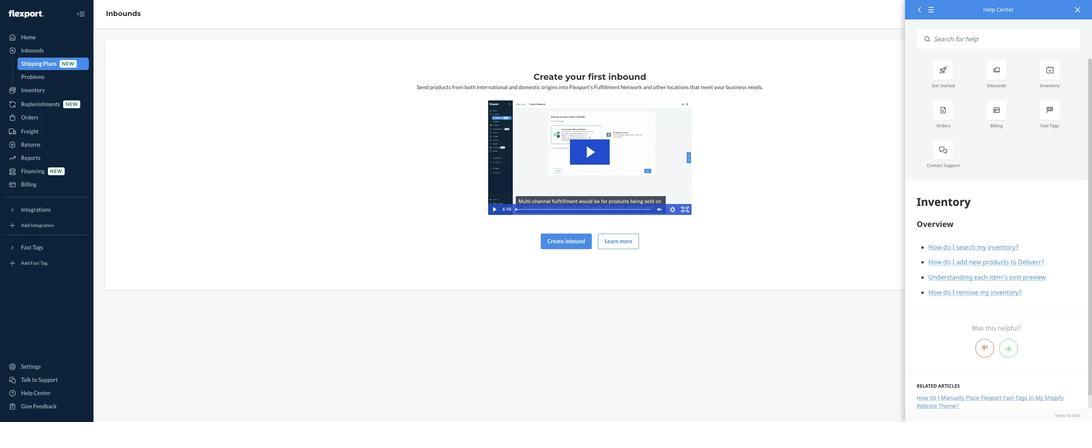 Task type: locate. For each thing, give the bounding box(es) containing it.
your up 'flexport's'
[[566, 72, 586, 82]]

financing
[[21, 168, 45, 175]]

how do i manually place flexport fast-tags in my shopify website theme?
[[917, 394, 1064, 410]]

talk to support button
[[5, 374, 89, 387]]

1 vertical spatial create
[[548, 238, 564, 245]]

1 vertical spatial tags
[[33, 244, 43, 251]]

0 horizontal spatial orders
[[21, 114, 38, 121]]

integrations button
[[5, 204, 89, 216]]

1 vertical spatial support
[[38, 377, 58, 384]]

2 horizontal spatial tags
[[1050, 123, 1060, 129]]

billing
[[991, 123, 1003, 129], [21, 181, 36, 188]]

2 vertical spatial tags
[[1016, 394, 1028, 402]]

that
[[690, 84, 700, 90]]

0 vertical spatial billing
[[991, 123, 1003, 129]]

add for add integration
[[21, 223, 30, 229]]

0 horizontal spatial help center
[[21, 390, 51, 397]]

inbound inside button
[[565, 238, 585, 245]]

add left integration
[[21, 223, 30, 229]]

replenishments
[[21, 101, 60, 108]]

0 horizontal spatial tags
[[33, 244, 43, 251]]

create for inbound
[[548, 238, 564, 245]]

1 horizontal spatial and
[[643, 84, 652, 90]]

center up search search field
[[997, 6, 1014, 13]]

add left tag
[[21, 261, 30, 266]]

add fast tag link
[[5, 257, 89, 270]]

and left the domestic
[[509, 84, 518, 90]]

help
[[984, 6, 996, 13], [21, 390, 33, 397]]

tags
[[1050, 123, 1060, 129], [33, 244, 43, 251], [1016, 394, 1028, 402]]

0 vertical spatial your
[[566, 72, 586, 82]]

inventory
[[1041, 83, 1060, 89], [21, 87, 45, 94]]

1 horizontal spatial your
[[714, 84, 725, 90]]

inbounds
[[106, 9, 141, 18], [21, 47, 44, 54], [987, 83, 1007, 89]]

flexport logo image
[[9, 10, 44, 18]]

reports link
[[5, 152, 89, 164]]

give
[[21, 403, 32, 410]]

0 horizontal spatial and
[[509, 84, 518, 90]]

elevio by dixa link
[[917, 413, 1081, 419]]

support
[[944, 163, 960, 168], [38, 377, 58, 384]]

flexport
[[981, 394, 1002, 402]]

this
[[986, 324, 997, 333]]

theme?
[[939, 403, 960, 410]]

0 horizontal spatial help
[[21, 390, 33, 397]]

support down settings link
[[38, 377, 58, 384]]

new up the orders link
[[66, 102, 78, 107]]

1 horizontal spatial help center
[[984, 6, 1014, 13]]

plans
[[43, 60, 57, 67]]

2 and from the left
[[643, 84, 652, 90]]

home link
[[5, 31, 89, 44]]

1 vertical spatial center
[[34, 390, 51, 397]]

new for financing
[[50, 169, 62, 174]]

0 horizontal spatial support
[[38, 377, 58, 384]]

fast tags
[[1041, 123, 1060, 129], [21, 244, 43, 251]]

create
[[534, 72, 563, 82], [548, 238, 564, 245]]

reports
[[21, 155, 40, 161]]

inventory link
[[5, 84, 89, 97]]

settings link
[[5, 361, 89, 373]]

give feedback button
[[5, 401, 89, 413]]

1 horizontal spatial tags
[[1016, 394, 1028, 402]]

0 horizontal spatial your
[[566, 72, 586, 82]]

send
[[417, 84, 429, 90]]

orders
[[21, 114, 38, 121], [937, 123, 951, 129]]

1 vertical spatial billing
[[21, 181, 36, 188]]

0 horizontal spatial billing
[[21, 181, 36, 188]]

1 horizontal spatial inbounds link
[[106, 9, 141, 18]]

tag
[[40, 261, 48, 266]]

0 horizontal spatial fast tags
[[21, 244, 43, 251]]

0 horizontal spatial inbounds
[[21, 47, 44, 54]]

0 vertical spatial inbound
[[609, 72, 647, 82]]

0 vertical spatial add
[[21, 223, 30, 229]]

1 horizontal spatial fast tags
[[1041, 123, 1060, 129]]

get
[[932, 83, 939, 89]]

shipping plans
[[21, 60, 57, 67]]

center
[[997, 6, 1014, 13], [34, 390, 51, 397]]

0 vertical spatial help
[[984, 6, 996, 13]]

new right plans
[[62, 61, 74, 67]]

0 horizontal spatial inbounds link
[[5, 44, 89, 57]]

add
[[21, 223, 30, 229], [21, 261, 30, 266]]

0 vertical spatial inbounds
[[106, 9, 141, 18]]

add integration
[[21, 223, 54, 229]]

your right meet
[[714, 84, 725, 90]]

create inside create inbound button
[[548, 238, 564, 245]]

1 vertical spatial add
[[21, 261, 30, 266]]

support right contact
[[944, 163, 960, 168]]

1 horizontal spatial center
[[997, 6, 1014, 13]]

inbounds link
[[106, 9, 141, 18], [5, 44, 89, 57]]

1 vertical spatial fast
[[21, 244, 31, 251]]

more
[[620, 238, 633, 245]]

support inside button
[[38, 377, 58, 384]]

domestic
[[519, 84, 541, 90]]

help center up search search field
[[984, 6, 1014, 13]]

help up search search field
[[984, 6, 996, 13]]

1 horizontal spatial inventory
[[1041, 83, 1060, 89]]

inbound left the learn
[[565, 238, 585, 245]]

1 horizontal spatial support
[[944, 163, 960, 168]]

0 vertical spatial fast tags
[[1041, 123, 1060, 129]]

and
[[509, 84, 518, 90], [643, 84, 652, 90]]

0 vertical spatial new
[[62, 61, 74, 67]]

0 vertical spatial center
[[997, 6, 1014, 13]]

0 vertical spatial inbounds link
[[106, 9, 141, 18]]

0 horizontal spatial inbound
[[565, 238, 585, 245]]

help center
[[984, 6, 1014, 13], [21, 390, 51, 397]]

1 vertical spatial inbounds link
[[5, 44, 89, 57]]

help center down the to
[[21, 390, 51, 397]]

website
[[917, 403, 938, 410]]

1 horizontal spatial help
[[984, 6, 996, 13]]

2 vertical spatial inbounds
[[987, 83, 1007, 89]]

by
[[1067, 413, 1072, 419]]

2 add from the top
[[21, 261, 30, 266]]

products
[[430, 84, 451, 90]]

1 horizontal spatial inbounds
[[106, 9, 141, 18]]

1 horizontal spatial orders
[[937, 123, 951, 129]]

flexport's
[[570, 84, 593, 90]]

inbound up network at the right
[[609, 72, 647, 82]]

from
[[452, 84, 464, 90]]

fast
[[1041, 123, 1049, 129], [21, 244, 31, 251], [31, 261, 40, 266]]

help up give
[[21, 390, 33, 397]]

add inside "link"
[[21, 261, 30, 266]]

shopify
[[1045, 394, 1064, 402]]

create inside "create your first inbound send products from both international and domestic origins into flexport's fulfillment network and other locations that meet your business needs."
[[534, 72, 563, 82]]

tags inside the how do i manually place flexport fast-tags in my shopify website theme?
[[1016, 394, 1028, 402]]

1 add from the top
[[21, 223, 30, 229]]

2 vertical spatial fast
[[31, 261, 40, 266]]

1 vertical spatial orders
[[937, 123, 951, 129]]

0 vertical spatial create
[[534, 72, 563, 82]]

problems link
[[17, 71, 89, 83]]

and left the other
[[643, 84, 652, 90]]

new
[[62, 61, 74, 67], [66, 102, 78, 107], [50, 169, 62, 174]]

video element
[[488, 101, 692, 215]]

how
[[917, 394, 929, 402]]

inbound
[[609, 72, 647, 82], [565, 238, 585, 245]]

video thumbnail image
[[488, 101, 692, 215], [488, 101, 692, 215]]

talk
[[21, 377, 31, 384]]

center down talk to support
[[34, 390, 51, 397]]

1 vertical spatial fast tags
[[21, 244, 43, 251]]

into
[[559, 84, 569, 90]]

1 vertical spatial inbounds
[[21, 47, 44, 54]]

0 horizontal spatial center
[[34, 390, 51, 397]]

give feedback
[[21, 403, 57, 410]]

international
[[477, 84, 508, 90]]

first
[[588, 72, 606, 82]]

1 horizontal spatial inbound
[[609, 72, 647, 82]]

new down reports link
[[50, 169, 62, 174]]

billing link
[[5, 179, 89, 191]]

1 vertical spatial inbound
[[565, 238, 585, 245]]

2 vertical spatial new
[[50, 169, 62, 174]]

integrations
[[21, 207, 51, 213]]

1 vertical spatial new
[[66, 102, 78, 107]]



Task type: describe. For each thing, give the bounding box(es) containing it.
was this helpful?
[[972, 324, 1022, 333]]

learn
[[605, 238, 619, 245]]

0 vertical spatial support
[[944, 163, 960, 168]]

Search search field
[[930, 29, 1081, 49]]

business
[[727, 84, 747, 90]]

add for add fast tag
[[21, 261, 30, 266]]

add fast tag
[[21, 261, 48, 266]]

contact
[[927, 163, 943, 168]]

fast tags inside dropdown button
[[21, 244, 43, 251]]

create your first inbound send products from both international and domestic origins into flexport's fulfillment network and other locations that meet your business needs.
[[417, 72, 763, 90]]

0 vertical spatial tags
[[1050, 123, 1060, 129]]

related articles
[[917, 383, 960, 390]]

1 vertical spatial help center
[[21, 390, 51, 397]]

helpful?
[[998, 324, 1022, 333]]

both
[[465, 84, 476, 90]]

fast inside fast tags dropdown button
[[21, 244, 31, 251]]

2 horizontal spatial inbounds
[[987, 83, 1007, 89]]

dixa
[[1073, 413, 1081, 419]]

elevio
[[1056, 413, 1066, 419]]

shipping
[[21, 60, 42, 67]]

settings
[[21, 364, 41, 370]]

fast-
[[1004, 394, 1016, 402]]

1 horizontal spatial billing
[[991, 123, 1003, 129]]

meet
[[701, 84, 713, 90]]

tags inside dropdown button
[[33, 244, 43, 251]]

0 vertical spatial help center
[[984, 6, 1014, 13]]

fulfillment
[[594, 84, 620, 90]]

get started
[[932, 83, 955, 89]]

fast tags button
[[5, 242, 89, 254]]

learn more button
[[598, 234, 639, 249]]

freight
[[21, 128, 39, 135]]

do
[[930, 394, 937, 402]]

i
[[938, 394, 940, 402]]

problems
[[21, 74, 44, 80]]

create inbound button
[[541, 234, 592, 249]]

contact support
[[927, 163, 960, 168]]

to
[[32, 377, 37, 384]]

network
[[621, 84, 642, 90]]

help center link
[[5, 387, 89, 400]]

1 vertical spatial your
[[714, 84, 725, 90]]

new for shipping plans
[[62, 61, 74, 67]]

inbound inside "create your first inbound send products from both international and domestic origins into flexport's fulfillment network and other locations that meet your business needs."
[[609, 72, 647, 82]]

add integration link
[[5, 219, 89, 232]]

articles
[[939, 383, 960, 390]]

1 and from the left
[[509, 84, 518, 90]]

returns
[[21, 141, 40, 148]]

new for replenishments
[[66, 102, 78, 107]]

place
[[966, 394, 980, 402]]

freight link
[[5, 126, 89, 138]]

related
[[917, 383, 937, 390]]

create for your
[[534, 72, 563, 82]]

started
[[941, 83, 955, 89]]

0 vertical spatial orders
[[21, 114, 38, 121]]

0 vertical spatial fast
[[1041, 123, 1049, 129]]

needs.
[[748, 84, 763, 90]]

in
[[1029, 394, 1035, 402]]

orders link
[[5, 111, 89, 124]]

create inbound
[[548, 238, 585, 245]]

elevio by dixa
[[1056, 413, 1081, 419]]

locations
[[668, 84, 689, 90]]

0 horizontal spatial inventory
[[21, 87, 45, 94]]

was
[[972, 324, 984, 333]]

learn more
[[605, 238, 633, 245]]

feedback
[[33, 403, 57, 410]]

my
[[1036, 394, 1044, 402]]

other
[[653, 84, 667, 90]]

returns link
[[5, 139, 89, 151]]

manually
[[942, 394, 965, 402]]

integration
[[31, 223, 54, 229]]

1 vertical spatial help
[[21, 390, 33, 397]]

close navigation image
[[76, 9, 86, 19]]

fast inside add fast tag "link"
[[31, 261, 40, 266]]

talk to support
[[21, 377, 58, 384]]

home
[[21, 34, 36, 41]]

origins
[[542, 84, 558, 90]]



Task type: vqa. For each thing, say whether or not it's contained in the screenshot.
address
no



